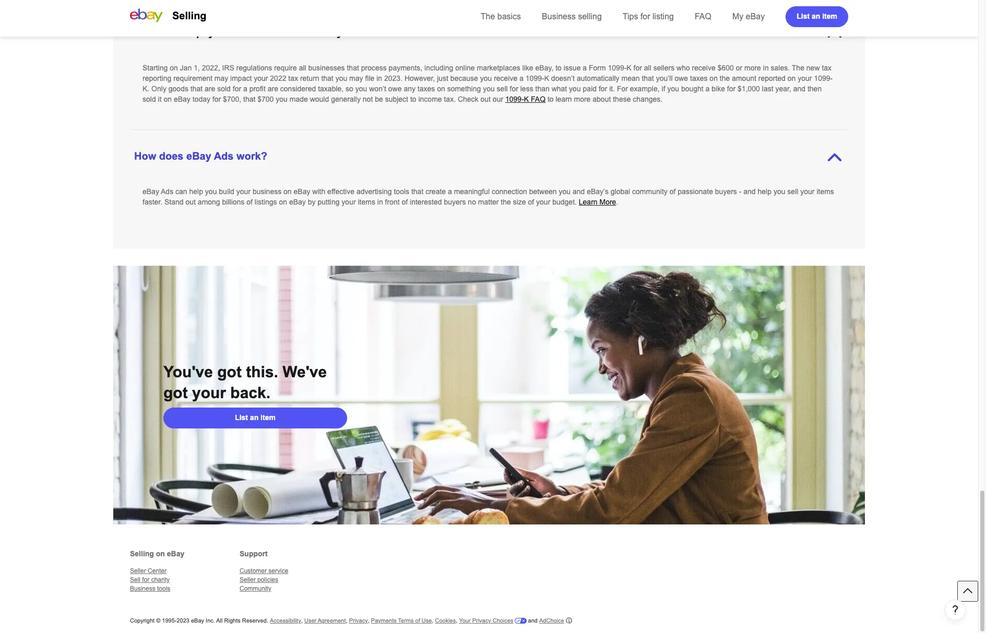 Task type: describe. For each thing, give the bounding box(es) containing it.
the inside starting on jan 1, 2022, irs regulations require all businesses that process payments, including online marketplaces like ebay, to issue a form 1099-k for all sellers who receive $600 or more in sales. the new tax reporting requirement may impact your 2022 tax return that you may file in 2023. however, just because you receive a 1099-k doesn't automatically mean that you'll owe taxes on the amount reported on your 1099- k. only goods that are sold for a profit are considered taxable, so you won't owe any taxes on something you sell for less than what you paid for it. for example, if you bought a bike for $1,000 last year, and then sold it on ebay today for $700, that $700 you made would generally not be subject to income tax. check out our
[[792, 64, 805, 72]]

copyright
[[130, 618, 155, 624]]

seller inside the seller center sell for charity business tools
[[130, 568, 146, 575]]

0 vertical spatial list an item link
[[786, 6, 849, 27]]

1 help from the left
[[189, 188, 203, 196]]

to down any
[[411, 95, 417, 103]]

ebay left inc.
[[191, 618, 204, 624]]

to left learn
[[548, 95, 554, 103]]

0 vertical spatial sold
[[217, 85, 231, 93]]

for right "tips"
[[641, 12, 651, 21]]

1099- up mean
[[608, 64, 627, 72]]

my
[[328, 27, 343, 38]]

0 vertical spatial item
[[823, 12, 838, 20]]

ebay,
[[536, 64, 554, 72]]

your
[[459, 618, 471, 624]]

generally
[[331, 95, 361, 103]]

1 horizontal spatial ads
[[214, 150, 234, 162]]

on up bike
[[710, 74, 718, 83]]

2 help from the left
[[758, 188, 772, 196]]

0 horizontal spatial sold
[[143, 95, 156, 103]]

you up so
[[336, 74, 348, 83]]

2 may from the left
[[350, 74, 363, 83]]

2 privacy from the left
[[473, 618, 491, 624]]

or
[[736, 64, 743, 72]]

copyright © 1995-2023 ebay inc. all rights reserved. accessibility , user agreement , privacy , payments terms of use , cookies , your privacy choices
[[130, 618, 514, 624]]

you right $700
[[276, 95, 288, 103]]

learn
[[556, 95, 572, 103]]

matter
[[478, 198, 499, 206]]

2022,
[[202, 64, 220, 72]]

advertising
[[357, 188, 392, 196]]

1 vertical spatial list an item link
[[164, 408, 347, 429]]

on up the year,
[[788, 74, 796, 83]]

for
[[617, 85, 628, 93]]

$700,
[[223, 95, 241, 103]]

that up "example,"
[[642, 74, 654, 83]]

for left it.
[[599, 85, 608, 93]]

our
[[493, 95, 504, 103]]

the inside starting on jan 1, 2022, irs regulations require all businesses that process payments, including online marketplaces like ebay, to issue a form 1099-k for all sellers who receive $600 or more in sales. the new tax reporting requirement may impact your 2022 tax return that you may file in 2023. however, just because you receive a 1099-k doesn't automatically mean that you'll owe taxes on the amount reported on your 1099- k. only goods that are sold for a profit are considered taxable, so you won't owe any taxes on something you sell for less than what you paid for it. for example, if you bought a bike for $1,000 last year, and then sold it on ebay today for $700, that $700 you made would generally not be subject to income tax. check out our
[[720, 74, 730, 83]]

example,
[[630, 85, 660, 93]]

how
[[134, 150, 156, 162]]

ebay right my
[[746, 12, 765, 21]]

income inside starting on jan 1, 2022, irs regulations require all businesses that process payments, including online marketplaces like ebay, to issue a form 1099-k for all sellers who receive $600 or more in sales. the new tax reporting requirement may impact your 2022 tax return that you may file in 2023. however, just because you receive a 1099-k doesn't automatically mean that you'll owe taxes on the amount reported on your 1099- k. only goods that are sold for a profit are considered taxable, so you won't owe any taxes on something you sell for less than what you paid for it. for example, if you bought a bike for $1,000 last year, and then sold it on ebay today for $700, that $700 you made would generally not be subject to income tax. check out our
[[419, 95, 442, 103]]

learn
[[579, 198, 598, 206]]

for left less
[[510, 85, 519, 93]]

passionate
[[678, 188, 714, 196]]

business
[[253, 188, 282, 196]]

-
[[740, 188, 742, 196]]

tips for listing link
[[623, 12, 674, 21]]

front
[[385, 198, 400, 206]]

a down impact
[[243, 85, 248, 93]]

businesses
[[308, 64, 345, 72]]

create
[[426, 188, 446, 196]]

you up 1099-k faq to learn more about these changes.
[[569, 85, 581, 93]]

you up budget.
[[559, 188, 571, 196]]

budget.
[[553, 198, 577, 206]]

changes.
[[633, 95, 663, 103]]

amount
[[732, 74, 757, 83]]

4 , from the left
[[432, 618, 434, 624]]

k.
[[143, 85, 150, 93]]

selling on ebay
[[130, 550, 185, 558]]

effective
[[328, 188, 355, 196]]

0 horizontal spatial k
[[524, 95, 529, 103]]

that left the process
[[347, 64, 359, 72]]

on right it
[[164, 95, 172, 103]]

automatically
[[577, 74, 620, 83]]

selling
[[579, 12, 602, 21]]

cookies link
[[435, 618, 456, 624]]

choices
[[493, 618, 514, 624]]

1099-k faq to learn more about these changes.
[[506, 95, 663, 103]]

of right community
[[670, 188, 676, 196]]

1099- down like
[[526, 74, 545, 83]]

0 vertical spatial business
[[542, 12, 576, 21]]

faster.
[[143, 198, 163, 206]]

on right business
[[284, 188, 292, 196]]

ebay right the does
[[186, 150, 211, 162]]

2 , from the left
[[346, 618, 348, 624]]

tips for listing
[[623, 12, 674, 21]]

do
[[134, 27, 148, 38]]

1,
[[194, 64, 200, 72]]

form
[[589, 64, 606, 72]]

1 vertical spatial got
[[164, 384, 188, 402]]

1 vertical spatial more
[[574, 95, 591, 103]]

process
[[361, 64, 387, 72]]

1995-
[[162, 618, 177, 624]]

a left bike
[[706, 85, 710, 93]]

0 horizontal spatial receive
[[494, 74, 518, 83]]

bought
[[682, 85, 704, 93]]

of right front
[[402, 198, 408, 206]]

if
[[662, 85, 666, 93]]

i
[[151, 27, 154, 38]]

and adchoice
[[527, 618, 565, 624]]

then
[[808, 85, 822, 93]]

you'll
[[656, 74, 673, 83]]

on left my
[[312, 27, 325, 38]]

on right listings in the top left of the page
[[279, 198, 287, 206]]

you down marketplaces
[[480, 74, 492, 83]]

ebay left by
[[289, 198, 306, 206]]

1 horizontal spatial faq
[[695, 12, 712, 21]]

out inside the ebay ads can help you build your business on ebay with effective advertising tools that create a meaningful connection between you and ebay's global community of passionate buyers - and help you sell your items faster. stand out among billions of listings on ebay by putting your items in front of interested buyers no matter the size of your budget.
[[186, 198, 196, 206]]

help, opens dialogs image
[[951, 605, 961, 616]]

©
[[156, 618, 161, 624]]

how does ebay ads work?
[[134, 150, 267, 162]]

business selling
[[542, 12, 602, 21]]

community link
[[240, 586, 271, 593]]

starting on jan 1, 2022, irs regulations require all businesses that process payments, including online marketplaces like ebay, to issue a form 1099-k for all sellers who receive $600 or more in sales. the new tax reporting requirement may impact your 2022 tax return that you may file in 2023. however, just because you receive a 1099-k doesn't automatically mean that you'll owe taxes on the amount reported on your 1099- k. only goods that are sold for a profit are considered taxable, so you won't owe any taxes on something you sell for less than what you paid for it. for example, if you bought a bike for $1,000 last year, and then sold it on ebay today for $700, that $700 you made would generally not be subject to income tax. check out our
[[143, 64, 833, 103]]

sales?
[[346, 27, 378, 38]]

something
[[448, 85, 481, 93]]

including
[[425, 64, 454, 72]]

cookies
[[435, 618, 456, 624]]

that down 'businesses'
[[321, 74, 334, 83]]

the basics
[[481, 12, 521, 21]]

sell for charity link
[[130, 577, 170, 584]]

privacy link
[[349, 618, 368, 624]]

requirement
[[174, 74, 213, 83]]

0 vertical spatial taxes
[[691, 74, 708, 83]]

$700
[[258, 95, 274, 103]]

you up our
[[483, 85, 495, 93]]

0 horizontal spatial buyers
[[444, 198, 466, 206]]

use
[[422, 618, 432, 624]]

for right bike
[[728, 85, 736, 93]]

for right the today
[[213, 95, 221, 103]]

out inside starting on jan 1, 2022, irs regulations require all businesses that process payments, including online marketplaces like ebay, to issue a form 1099-k for all sellers who receive $600 or more in sales. the new tax reporting requirement may impact your 2022 tax return that you may file in 2023. however, just because you receive a 1099-k doesn't automatically mean that you'll owe taxes on the amount reported on your 1099- k. only goods that are sold for a profit are considered taxable, so you won't owe any taxes on something you sell for less than what you paid for it. for example, if you bought a bike for $1,000 last year, and then sold it on ebay today for $700, that $700 you made would generally not be subject to income tax. check out our
[[481, 95, 491, 103]]

0 horizontal spatial owe
[[389, 85, 402, 93]]

2 are from the left
[[268, 85, 278, 93]]

0 vertical spatial receive
[[693, 64, 716, 72]]

this.
[[246, 364, 278, 381]]

2023.
[[384, 74, 403, 83]]

my ebay link
[[733, 12, 765, 21]]

considered
[[280, 85, 316, 93]]

so
[[346, 85, 354, 93]]

list an item for topmost list an item "link"
[[797, 12, 838, 20]]

your inside you've got this. we've got your back.
[[192, 384, 226, 402]]

no
[[468, 198, 476, 206]]

center
[[148, 568, 167, 575]]

would
[[310, 95, 329, 103]]

work?
[[237, 150, 267, 162]]

impact
[[230, 74, 252, 83]]

on left the jan
[[170, 64, 178, 72]]

user
[[305, 618, 317, 624]]

1 all from the left
[[299, 64, 306, 72]]

sales.
[[771, 64, 790, 72]]

a up less
[[520, 74, 524, 83]]

than
[[536, 85, 550, 93]]

2 all from the left
[[645, 64, 652, 72]]

ebay up faster.
[[143, 188, 159, 196]]

business inside the seller center sell for charity business tools
[[130, 586, 156, 593]]

seller inside customer service seller policies community
[[240, 577, 256, 584]]

you right if
[[668, 85, 680, 93]]

that down requirement on the top left of page
[[191, 85, 203, 93]]

0 horizontal spatial taxes
[[418, 85, 435, 93]]

and up learn
[[573, 188, 585, 196]]

seller center link
[[130, 568, 167, 575]]

you up among on the left of the page
[[205, 188, 217, 196]]

1 horizontal spatial owe
[[675, 74, 689, 83]]

selling for selling
[[172, 10, 207, 21]]

business selling link
[[542, 12, 602, 21]]

all
[[216, 618, 223, 624]]

of left listings in the top left of the page
[[247, 198, 253, 206]]

you right -
[[774, 188, 786, 196]]

do i have to pay federal income tax on my sales?
[[134, 27, 378, 38]]

any
[[404, 85, 416, 93]]

0 vertical spatial tax
[[294, 27, 309, 38]]

tips
[[623, 12, 639, 21]]

marketplaces
[[477, 64, 521, 72]]

1 are from the left
[[205, 85, 215, 93]]

on up center
[[156, 550, 165, 558]]



Task type: vqa. For each thing, say whether or not it's contained in the screenshot.
K to the left
yes



Task type: locate. For each thing, give the bounding box(es) containing it.
for up mean
[[634, 64, 643, 72]]

0 vertical spatial in
[[764, 64, 769, 72]]

service
[[269, 568, 289, 575]]

0 vertical spatial owe
[[675, 74, 689, 83]]

issue
[[564, 64, 581, 72]]

0 vertical spatial tools
[[394, 188, 410, 196]]

sold
[[217, 85, 231, 93], [143, 95, 156, 103]]

buyers
[[716, 188, 738, 196], [444, 198, 466, 206]]

privacy
[[349, 618, 368, 624], [473, 618, 491, 624]]

sold left it
[[143, 95, 156, 103]]

meaningful
[[454, 188, 490, 196]]

1 may from the left
[[215, 74, 228, 83]]

k down less
[[524, 95, 529, 103]]

the down $600
[[720, 74, 730, 83]]

and left adchoice
[[528, 618, 538, 624]]

more inside starting on jan 1, 2022, irs regulations require all businesses that process payments, including online marketplaces like ebay, to issue a form 1099-k for all sellers who receive $600 or more in sales. the new tax reporting requirement may impact your 2022 tax return that you may file in 2023. however, just because you receive a 1099-k doesn't automatically mean that you'll owe taxes on the amount reported on your 1099- k. only goods that are sold for a profit are considered taxable, so you won't owe any taxes on something you sell for less than what you paid for it. for example, if you bought a bike for $1,000 last year, and then sold it on ebay today for $700, that $700 you made would generally not be subject to income tax. check out our
[[745, 64, 762, 72]]

an for topmost list an item "link"
[[812, 12, 821, 20]]

on down just
[[437, 85, 445, 93]]

list an item link
[[786, 6, 849, 27], [164, 408, 347, 429]]

1 horizontal spatial an
[[812, 12, 821, 20]]

0 vertical spatial items
[[817, 188, 835, 196]]

an down back.
[[250, 413, 259, 422]]

listings
[[255, 198, 277, 206]]

agreement
[[318, 618, 346, 624]]

an up the new
[[812, 12, 821, 20]]

however,
[[405, 74, 435, 83]]

and right -
[[744, 188, 756, 196]]

of
[[670, 188, 676, 196], [247, 198, 253, 206], [402, 198, 408, 206], [528, 198, 535, 206], [416, 618, 420, 624]]

, left 'payments'
[[368, 618, 370, 624]]

income up require
[[254, 27, 291, 38]]

check
[[458, 95, 479, 103]]

the
[[720, 74, 730, 83], [501, 198, 511, 206]]

tools
[[394, 188, 410, 196], [157, 586, 171, 593]]

0 horizontal spatial list an item
[[235, 413, 276, 422]]

1 vertical spatial income
[[419, 95, 442, 103]]

ebay up by
[[294, 188, 311, 196]]

1 , from the left
[[301, 618, 303, 624]]

out
[[481, 95, 491, 103], [186, 198, 196, 206]]

0 horizontal spatial privacy
[[349, 618, 368, 624]]

ads inside the ebay ads can help you build your business on ebay with effective advertising tools that create a meaningful connection between you and ebay's global community of passionate buyers - and help you sell your items faster. stand out among billions of listings on ebay by putting your items in front of interested buyers no matter the size of your budget.
[[161, 188, 174, 196]]

1 horizontal spatial all
[[645, 64, 652, 72]]

sell
[[130, 577, 141, 584]]

0 vertical spatial sell
[[497, 85, 508, 93]]

customer
[[240, 568, 267, 575]]

because
[[451, 74, 478, 83]]

list for the bottom list an item "link"
[[235, 413, 248, 422]]

you've
[[164, 364, 213, 381]]

selling up pay
[[172, 10, 207, 21]]

reserved.
[[242, 618, 268, 624]]

your
[[254, 74, 268, 83], [798, 74, 813, 83], [237, 188, 251, 196], [801, 188, 815, 196], [342, 198, 356, 206], [537, 198, 551, 206], [192, 384, 226, 402]]

1 vertical spatial faq
[[531, 95, 546, 103]]

the left the new
[[792, 64, 805, 72]]

got
[[217, 364, 242, 381], [164, 384, 188, 402]]

0 vertical spatial more
[[745, 64, 762, 72]]

that inside the ebay ads can help you build your business on ebay with effective advertising tools that create a meaningful connection between you and ebay's global community of passionate buyers - and help you sell your items faster. stand out among billions of listings on ebay by putting your items in front of interested buyers no matter the size of your budget.
[[412, 188, 424, 196]]

, left cookies link
[[432, 618, 434, 624]]

0 horizontal spatial tools
[[157, 586, 171, 593]]

, left privacy link
[[346, 618, 348, 624]]

$600
[[718, 64, 734, 72]]

1 vertical spatial receive
[[494, 74, 518, 83]]

list for topmost list an item "link"
[[797, 12, 810, 20]]

like
[[523, 64, 534, 72]]

in up reported
[[764, 64, 769, 72]]

1099- down less
[[506, 95, 524, 103]]

1 horizontal spatial business
[[542, 12, 576, 21]]

payments terms of use link
[[371, 618, 432, 624]]

to left pay
[[184, 27, 193, 38]]

seller up 'sell'
[[130, 568, 146, 575]]

reported
[[759, 74, 786, 83]]

1 vertical spatial sold
[[143, 95, 156, 103]]

1 horizontal spatial taxes
[[691, 74, 708, 83]]

for inside the seller center sell for charity business tools
[[142, 577, 150, 584]]

help right -
[[758, 188, 772, 196]]

selling
[[172, 10, 207, 21], [130, 550, 154, 558]]

regulations
[[237, 64, 272, 72]]

that down profit
[[243, 95, 256, 103]]

and left then
[[794, 85, 806, 93]]

1 horizontal spatial out
[[481, 95, 491, 103]]

list an item link up the new
[[786, 6, 849, 27]]

of right size
[[528, 198, 535, 206]]

0 horizontal spatial are
[[205, 85, 215, 93]]

tax up considered
[[289, 74, 298, 83]]

list an item link down back.
[[164, 408, 347, 429]]

buyers left -
[[716, 188, 738, 196]]

1 vertical spatial an
[[250, 413, 259, 422]]

may up so
[[350, 74, 363, 83]]

sellers
[[654, 64, 675, 72]]

1 horizontal spatial item
[[823, 12, 838, 20]]

receive right who
[[693, 64, 716, 72]]

0 horizontal spatial more
[[574, 95, 591, 103]]

1 vertical spatial out
[[186, 198, 196, 206]]

the inside the ebay ads can help you build your business on ebay with effective advertising tools that create a meaningful connection between you and ebay's global community of passionate buyers - and help you sell your items faster. stand out among billions of listings on ebay by putting your items in front of interested buyers no matter the size of your budget.
[[501, 198, 511, 206]]

more up amount
[[745, 64, 762, 72]]

list an item for the bottom list an item "link"
[[235, 413, 276, 422]]

1 privacy from the left
[[349, 618, 368, 624]]

all up return
[[299, 64, 306, 72]]

build
[[219, 188, 235, 196]]

k
[[627, 64, 632, 72], [545, 74, 550, 83], [524, 95, 529, 103]]

sell
[[497, 85, 508, 93], [788, 188, 799, 196]]

you've got this. we've got your back.
[[164, 364, 327, 402]]

1 vertical spatial list an item
[[235, 413, 276, 422]]

ads up stand
[[161, 188, 174, 196]]

0 vertical spatial buyers
[[716, 188, 738, 196]]

federal
[[217, 27, 252, 38]]

to up doesn't
[[556, 64, 562, 72]]

with
[[313, 188, 326, 196]]

accessibility
[[270, 618, 301, 624]]

0 horizontal spatial all
[[299, 64, 306, 72]]

1099- up then
[[815, 74, 833, 83]]

0 horizontal spatial the
[[501, 198, 511, 206]]

for down seller center link
[[142, 577, 150, 584]]

0 horizontal spatial income
[[254, 27, 291, 38]]

got down you've
[[164, 384, 188, 402]]

0 horizontal spatial business
[[130, 586, 156, 593]]

an for the bottom list an item "link"
[[250, 413, 259, 422]]

a left form
[[583, 64, 587, 72]]

receive
[[693, 64, 716, 72], [494, 74, 518, 83]]

0 vertical spatial list
[[797, 12, 810, 20]]

1 vertical spatial the
[[792, 64, 805, 72]]

online
[[456, 64, 475, 72]]

0 vertical spatial seller
[[130, 568, 146, 575]]

out left our
[[481, 95, 491, 103]]

tools up front
[[394, 188, 410, 196]]

tax right the new
[[822, 64, 832, 72]]

it.
[[610, 85, 615, 93]]

1 vertical spatial business
[[130, 586, 156, 593]]

subject
[[385, 95, 409, 103]]

ebay down 'goods'
[[174, 95, 191, 103]]

are down 2022
[[268, 85, 278, 93]]

for down impact
[[233, 85, 241, 93]]

k up mean
[[627, 64, 632, 72]]

ebay up charity
[[167, 550, 185, 558]]

, left user
[[301, 618, 303, 624]]

these
[[613, 95, 631, 103]]

business left selling
[[542, 12, 576, 21]]

that up interested
[[412, 188, 424, 196]]

1 vertical spatial ads
[[161, 188, 174, 196]]

putting
[[318, 198, 340, 206]]

ebay
[[746, 12, 765, 21], [174, 95, 191, 103], [186, 150, 211, 162], [143, 188, 159, 196], [294, 188, 311, 196], [289, 198, 306, 206], [167, 550, 185, 558], [191, 618, 204, 624]]

1 horizontal spatial list an item
[[797, 12, 838, 20]]

may down irs
[[215, 74, 228, 83]]

0 vertical spatial ads
[[214, 150, 234, 162]]

income left the tax.
[[419, 95, 442, 103]]

list an item down back.
[[235, 413, 276, 422]]

selling for selling on ebay
[[130, 550, 154, 558]]

back.
[[231, 384, 271, 402]]

receive down marketplaces
[[494, 74, 518, 83]]

an
[[812, 12, 821, 20], [250, 413, 259, 422]]

return
[[300, 74, 319, 83]]

2 vertical spatial tax
[[289, 74, 298, 83]]

tools down charity
[[157, 586, 171, 593]]

1 horizontal spatial seller
[[240, 577, 256, 584]]

seller policies link
[[240, 577, 278, 584]]

1 vertical spatial in
[[377, 74, 382, 83]]

1 vertical spatial list
[[235, 413, 248, 422]]

ads left work?
[[214, 150, 234, 162]]

1 horizontal spatial got
[[217, 364, 242, 381]]

1 horizontal spatial receive
[[693, 64, 716, 72]]

help right can
[[189, 188, 203, 196]]

the down connection
[[501, 198, 511, 206]]

0 vertical spatial got
[[217, 364, 242, 381]]

0 horizontal spatial out
[[186, 198, 196, 206]]

may
[[215, 74, 228, 83], [350, 74, 363, 83]]

out down can
[[186, 198, 196, 206]]

sold up $700, at the top left of the page
[[217, 85, 231, 93]]

taxes down "however,"
[[418, 85, 435, 93]]

1 vertical spatial k
[[545, 74, 550, 83]]

0 horizontal spatial items
[[358, 198, 376, 206]]

what
[[552, 85, 567, 93]]

file
[[365, 74, 375, 83]]

0 horizontal spatial faq
[[531, 95, 546, 103]]

1 horizontal spatial may
[[350, 74, 363, 83]]

not
[[363, 95, 373, 103]]

a inside the ebay ads can help you build your business on ebay with effective advertising tools that create a meaningful connection between you and ebay's global community of passionate buyers - and help you sell your items faster. stand out among billions of listings on ebay by putting your items in front of interested buyers no matter the size of your budget.
[[448, 188, 452, 196]]

3 , from the left
[[368, 618, 370, 624]]

tools inside the seller center sell for charity business tools
[[157, 586, 171, 593]]

we've
[[283, 364, 327, 381]]

learn more .
[[579, 198, 619, 206]]

1 vertical spatial taxes
[[418, 85, 435, 93]]

1 horizontal spatial privacy
[[473, 618, 491, 624]]

new
[[807, 64, 820, 72]]

1 vertical spatial seller
[[240, 577, 256, 584]]

made
[[290, 95, 308, 103]]

0 vertical spatial an
[[812, 12, 821, 20]]

stand
[[165, 198, 184, 206]]

mean
[[622, 74, 640, 83]]

all
[[299, 64, 306, 72], [645, 64, 652, 72]]

1 vertical spatial tax
[[822, 64, 832, 72]]

my
[[733, 12, 744, 21]]

1 vertical spatial item
[[261, 413, 276, 422]]

0 vertical spatial selling
[[172, 10, 207, 21]]

in inside the ebay ads can help you build your business on ebay with effective advertising tools that create a meaningful connection between you and ebay's global community of passionate buyers - and help you sell your items faster. stand out among billions of listings on ebay by putting your items in front of interested buyers no matter the size of your budget.
[[378, 198, 383, 206]]

seller down customer
[[240, 577, 256, 584]]

all left "sellers"
[[645, 64, 652, 72]]

reporting
[[143, 74, 171, 83]]

1 vertical spatial selling
[[130, 550, 154, 558]]

1 horizontal spatial sell
[[788, 188, 799, 196]]

0 vertical spatial income
[[254, 27, 291, 38]]

0 horizontal spatial seller
[[130, 568, 146, 575]]

sell inside starting on jan 1, 2022, irs regulations require all businesses that process payments, including online marketplaces like ebay, to issue a form 1099-k for all sellers who receive $600 or more in sales. the new tax reporting requirement may impact your 2022 tax return that you may file in 2023. however, just because you receive a 1099-k doesn't automatically mean that you'll owe taxes on the amount reported on your 1099- k. only goods that are sold for a profit are considered taxable, so you won't owe any taxes on something you sell for less than what you paid for it. for example, if you bought a bike for $1,000 last year, and then sold it on ebay today for $700, that $700 you made would generally not be subject to income tax. check out our
[[497, 85, 508, 93]]

0 vertical spatial the
[[481, 12, 495, 21]]

1 horizontal spatial tools
[[394, 188, 410, 196]]

1 horizontal spatial more
[[745, 64, 762, 72]]

1 vertical spatial owe
[[389, 85, 402, 93]]

1 horizontal spatial are
[[268, 85, 278, 93]]

starting
[[143, 64, 168, 72]]

.
[[617, 198, 619, 206]]

global
[[611, 188, 631, 196]]

buyers left no
[[444, 198, 466, 206]]

1 horizontal spatial income
[[419, 95, 442, 103]]

owe down 2023.
[[389, 85, 402, 93]]

taxes
[[691, 74, 708, 83], [418, 85, 435, 93]]

1 horizontal spatial the
[[720, 74, 730, 83]]

0 horizontal spatial list an item link
[[164, 408, 347, 429]]

5 , from the left
[[456, 618, 458, 624]]

1 vertical spatial items
[[358, 198, 376, 206]]

0 vertical spatial out
[[481, 95, 491, 103]]

1 horizontal spatial items
[[817, 188, 835, 196]]

0 horizontal spatial the
[[481, 12, 495, 21]]

0 vertical spatial faq
[[695, 12, 712, 21]]

tools inside the ebay ads can help you build your business on ebay with effective advertising tools that create a meaningful connection between you and ebay's global community of passionate buyers - and help you sell your items faster. stand out among billions of listings on ebay by putting your items in front of interested buyers no matter the size of your budget.
[[394, 188, 410, 196]]

the left basics
[[481, 12, 495, 21]]

0 horizontal spatial item
[[261, 413, 276, 422]]

1 horizontal spatial k
[[545, 74, 550, 83]]

and inside starting on jan 1, 2022, irs regulations require all businesses that process payments, including online marketplaces like ebay, to issue a form 1099-k for all sellers who receive $600 or more in sales. the new tax reporting requirement may impact your 2022 tax return that you may file in 2023. however, just because you receive a 1099-k doesn't automatically mean that you'll owe taxes on the amount reported on your 1099- k. only goods that are sold for a profit are considered taxable, so you won't owe any taxes on something you sell for less than what you paid for it. for example, if you bought a bike for $1,000 last year, and then sold it on ebay today for $700, that $700 you made would generally not be subject to income tax. check out our
[[794, 85, 806, 93]]

you right so
[[356, 85, 367, 93]]

list an item
[[797, 12, 838, 20], [235, 413, 276, 422]]

sell inside the ebay ads can help you build your business on ebay with effective advertising tools that create a meaningful connection between you and ebay's global community of passionate buyers - and help you sell your items faster. stand out among billions of listings on ebay by putting your items in front of interested buyers no matter the size of your budget.
[[788, 188, 799, 196]]

business
[[542, 12, 576, 21], [130, 586, 156, 593]]

about
[[593, 95, 611, 103]]

0 horizontal spatial selling
[[130, 550, 154, 558]]

1 horizontal spatial help
[[758, 188, 772, 196]]

taxes up the bought
[[691, 74, 708, 83]]

1 vertical spatial buyers
[[444, 198, 466, 206]]

jan
[[180, 64, 192, 72]]

ebay inside starting on jan 1, 2022, irs regulations require all businesses that process payments, including online marketplaces like ebay, to issue a form 1099-k for all sellers who receive $600 or more in sales. the new tax reporting requirement may impact your 2022 tax return that you may file in 2023. however, just because you receive a 1099-k doesn't automatically mean that you'll owe taxes on the amount reported on your 1099- k. only goods that are sold for a profit are considered taxable, so you won't owe any taxes on something you sell for less than what you paid for it. for example, if you bought a bike for $1,000 last year, and then sold it on ebay today for $700, that $700 you made would generally not be subject to income tax. check out our
[[174, 95, 191, 103]]

connection
[[492, 188, 528, 196]]

of left use
[[416, 618, 420, 624]]

2 horizontal spatial k
[[627, 64, 632, 72]]

faq left my
[[695, 12, 712, 21]]

adchoice
[[540, 618, 565, 624]]

0 horizontal spatial sell
[[497, 85, 508, 93]]

won't
[[369, 85, 387, 93]]

0 vertical spatial k
[[627, 64, 632, 72]]

faq down than at the right top of page
[[531, 95, 546, 103]]

1 vertical spatial sell
[[788, 188, 799, 196]]

, left your
[[456, 618, 458, 624]]

k down ebay,
[[545, 74, 550, 83]]

just
[[437, 74, 449, 83]]

1 horizontal spatial buyers
[[716, 188, 738, 196]]

list an item up the new
[[797, 12, 838, 20]]

on
[[312, 27, 325, 38], [170, 64, 178, 72], [710, 74, 718, 83], [788, 74, 796, 83], [437, 85, 445, 93], [164, 95, 172, 103], [284, 188, 292, 196], [279, 198, 287, 206], [156, 550, 165, 558]]

1 horizontal spatial list an item link
[[786, 6, 849, 27]]



